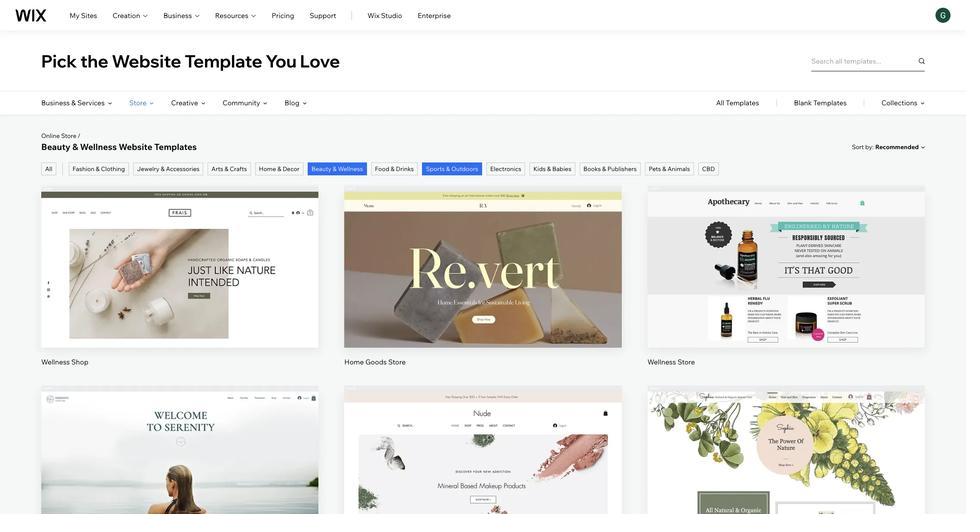 Task type: describe. For each thing, give the bounding box(es) containing it.
all for all
[[45, 165, 52, 173]]

services
[[77, 98, 105, 107]]

view for view popup button within home goods store group
[[475, 282, 491, 290]]

kids & babies link
[[530, 163, 576, 175]]

categories. use the left and right arrow keys to navigate the menu element
[[0, 91, 967, 114]]

edit button for beauty & wellness website templates - wellness shop image
[[160, 247, 200, 267]]

home for home goods store
[[345, 358, 364, 366]]

generic categories element
[[717, 91, 925, 114]]

edit for edit button for beauty & wellness website templates - natural cosmetics shop image
[[780, 453, 793, 461]]

online store /
[[41, 132, 81, 140]]

beauty & wellness
[[312, 165, 363, 173]]

studio
[[381, 11, 403, 20]]

decor
[[283, 165, 300, 173]]

the
[[80, 50, 108, 72]]

view button for the beauty & wellness website templates - spa 'image'
[[160, 476, 200, 496]]

home & decor link
[[255, 163, 304, 175]]

view for view popup button for 'beauty & wellness website templates - makeup store' image
[[475, 482, 491, 490]]

all link
[[41, 163, 56, 175]]

& for food & drinks
[[391, 165, 395, 173]]

& for books & publishers
[[603, 165, 606, 173]]

view for view popup button within wellness store group
[[779, 282, 795, 290]]

& for sports & outdoors
[[446, 165, 450, 173]]

sports
[[426, 165, 445, 173]]

edit for the beauty & wellness website templates - spa 'image''s edit button
[[174, 453, 187, 461]]

sites
[[81, 11, 97, 20]]

food
[[375, 165, 390, 173]]

community
[[223, 98, 260, 107]]

& for kids & babies
[[547, 165, 551, 173]]

templates for all templates
[[726, 98, 760, 107]]

cbd link
[[699, 163, 719, 175]]

creation
[[113, 11, 140, 20]]

view button for beauty & wellness website templates - wellness store image
[[766, 276, 807, 297]]

books
[[584, 165, 601, 173]]

beauty for beauty & wellness
[[312, 165, 332, 173]]

jewelry & accessories link
[[133, 163, 203, 175]]

templates for blank templates
[[814, 98, 847, 107]]

cbd
[[703, 165, 715, 173]]

& for arts & crafts
[[225, 165, 229, 173]]

electronics link
[[487, 163, 526, 175]]

sports & outdoors
[[426, 165, 479, 173]]

all for all templates
[[717, 98, 725, 107]]

collections
[[882, 98, 918, 107]]

books & publishers link
[[580, 163, 641, 175]]

home goods store group
[[345, 186, 622, 367]]

beauty & wellness website templates - wellness shop image
[[41, 192, 319, 348]]

recommended
[[876, 143, 919, 151]]

beauty & wellness website templates - spa image
[[41, 392, 319, 514]]

babies
[[553, 165, 572, 173]]

resources
[[215, 11, 249, 20]]

wellness shop group
[[41, 186, 319, 367]]

view button for beauty & wellness website templates - home goods store image
[[463, 276, 504, 297]]

edit button for the beauty & wellness website templates - spa 'image'
[[160, 447, 200, 467]]

shop
[[71, 358, 88, 366]]

love
[[300, 50, 340, 72]]

kids & babies
[[534, 165, 572, 173]]

home goods store
[[345, 358, 406, 366]]

support link
[[310, 10, 336, 20]]

wix
[[368, 11, 380, 20]]

crafts
[[230, 165, 247, 173]]

wellness store group
[[648, 186, 925, 367]]

books & publishers
[[584, 165, 637, 173]]

outdoors
[[452, 165, 479, 173]]

beauty for beauty & wellness website templates
[[41, 141, 70, 152]]

accessories
[[166, 165, 200, 173]]

& for jewelry & accessories
[[161, 165, 165, 173]]

template
[[185, 50, 263, 72]]

home for home & decor
[[259, 165, 276, 173]]

view for the beauty & wellness website templates - spa 'image' view popup button
[[172, 482, 188, 490]]

blank templates
[[795, 98, 847, 107]]

pricing
[[272, 11, 294, 20]]

creative
[[171, 98, 198, 107]]

business for business
[[163, 11, 192, 20]]

electronics
[[491, 165, 522, 173]]

view button for beauty & wellness website templates - wellness shop image
[[160, 276, 200, 297]]

pets & animals link
[[645, 163, 694, 175]]

fashion
[[73, 165, 94, 173]]

sort
[[852, 143, 865, 151]]

all templates link
[[717, 91, 760, 114]]

sports & outdoors link
[[422, 163, 482, 175]]

/
[[78, 132, 81, 140]]

my
[[70, 11, 80, 20]]

my sites
[[70, 11, 97, 20]]

view button for beauty & wellness website templates - natural cosmetics shop image
[[766, 476, 807, 496]]

support
[[310, 11, 336, 20]]

edit button for beauty & wellness website templates - natural cosmetics shop image
[[766, 447, 807, 467]]

profile image image
[[936, 8, 951, 23]]

pets & animals
[[649, 165, 690, 173]]

edit button for beauty & wellness website templates - home goods store image
[[463, 247, 504, 267]]

& for pets & animals
[[663, 165, 667, 173]]



Task type: locate. For each thing, give the bounding box(es) containing it.
home inside group
[[345, 358, 364, 366]]

edit button inside wellness shop group
[[160, 247, 200, 267]]

online
[[41, 132, 60, 140]]

edit
[[174, 253, 187, 261], [477, 253, 490, 261], [174, 453, 187, 461], [780, 453, 793, 461]]

view button inside home goods store group
[[463, 276, 504, 297]]

beauty & wellness website templates - natural cosmetics shop image
[[648, 392, 925, 514]]

arts & crafts link
[[208, 163, 251, 175]]

view for view popup button inside wellness shop group
[[172, 282, 188, 290]]

creation button
[[113, 10, 148, 20]]

goods
[[366, 358, 387, 366]]

beauty & wellness website templates - home goods store image
[[345, 192, 622, 348]]

business inside business popup button
[[163, 11, 192, 20]]

publishers
[[608, 165, 637, 173]]

animals
[[668, 165, 690, 173]]

pick the website template you love
[[41, 50, 340, 72]]

store inside categories by subject 'element'
[[129, 98, 147, 107]]

edit for edit button within the wellness shop group
[[174, 253, 187, 261]]

home & decor
[[259, 165, 300, 173]]

pets
[[649, 165, 661, 173]]

edit for edit button within home goods store group
[[477, 253, 490, 261]]

0 vertical spatial home
[[259, 165, 276, 173]]

resources button
[[215, 10, 256, 20]]

0 horizontal spatial templates
[[154, 141, 197, 152]]

0 horizontal spatial all
[[45, 165, 52, 173]]

fashion & clothing link
[[69, 163, 129, 175]]

& for fashion & clothing
[[96, 165, 100, 173]]

wellness store
[[648, 358, 695, 366]]

beauty
[[41, 141, 70, 152], [312, 165, 332, 173]]

2 horizontal spatial templates
[[814, 98, 847, 107]]

all inside generic categories element
[[717, 98, 725, 107]]

wellness shop
[[41, 358, 88, 366]]

1 vertical spatial home
[[345, 358, 364, 366]]

view inside home goods store group
[[475, 282, 491, 290]]

arts
[[212, 165, 223, 173]]

home left goods
[[345, 358, 364, 366]]

jewelry
[[137, 165, 159, 173]]

templates
[[726, 98, 760, 107], [814, 98, 847, 107], [154, 141, 197, 152]]

0 horizontal spatial business
[[41, 98, 70, 107]]

1 horizontal spatial beauty
[[312, 165, 332, 173]]

view button inside wellness store group
[[766, 276, 807, 297]]

0 vertical spatial beauty
[[41, 141, 70, 152]]

wix studio
[[368, 11, 403, 20]]

home
[[259, 165, 276, 173], [345, 358, 364, 366]]

view for view popup button for beauty & wellness website templates - natural cosmetics shop image
[[779, 482, 795, 490]]

clothing
[[101, 165, 125, 173]]

business inside categories by subject 'element'
[[41, 98, 70, 107]]

all
[[717, 98, 725, 107], [45, 165, 52, 173]]

& for beauty & wellness website templates
[[72, 141, 78, 152]]

view button
[[160, 276, 200, 297], [463, 276, 504, 297], [766, 276, 807, 297], [160, 476, 200, 496], [463, 476, 504, 496], [766, 476, 807, 496]]

edit button
[[160, 247, 200, 267], [463, 247, 504, 267], [160, 447, 200, 467], [766, 447, 807, 467]]

& for home & decor
[[278, 165, 281, 173]]

business for business & services
[[41, 98, 70, 107]]

business & services
[[41, 98, 105, 107]]

view button inside wellness shop group
[[160, 276, 200, 297]]

blog
[[285, 98, 300, 107]]

& for business & services
[[71, 98, 76, 107]]

0 vertical spatial website
[[112, 50, 181, 72]]

edit inside home goods store group
[[477, 253, 490, 261]]

enterprise
[[418, 11, 451, 20]]

beauty & wellness website templates
[[41, 141, 197, 152]]

edit inside wellness shop group
[[174, 253, 187, 261]]

None search field
[[812, 51, 925, 71]]

jewelry & accessories
[[137, 165, 200, 173]]

beauty inside the beauty & wellness link
[[312, 165, 332, 173]]

beauty & wellness website templates - wellness store image
[[648, 192, 925, 348]]

business button
[[163, 10, 200, 20]]

business
[[163, 11, 192, 20], [41, 98, 70, 107]]

0 horizontal spatial home
[[259, 165, 276, 173]]

view inside wellness shop group
[[172, 282, 188, 290]]

pricing link
[[272, 10, 294, 20]]

website
[[112, 50, 181, 72], [119, 141, 152, 152]]

1 vertical spatial all
[[45, 165, 52, 173]]

Search search field
[[812, 51, 925, 71]]

1 horizontal spatial business
[[163, 11, 192, 20]]

beauty down 'online store' link
[[41, 141, 70, 152]]

food & drinks link
[[371, 163, 418, 175]]

categories by subject element
[[41, 91, 307, 114]]

wix studio link
[[368, 10, 403, 20]]

fashion & clothing
[[73, 165, 125, 173]]

online store link
[[41, 132, 76, 140]]

1 horizontal spatial all
[[717, 98, 725, 107]]

you
[[266, 50, 297, 72]]

home left decor
[[259, 165, 276, 173]]

view button for 'beauty & wellness website templates - makeup store' image
[[463, 476, 504, 496]]

beauty & wellness link
[[308, 163, 367, 175]]

1 horizontal spatial templates
[[726, 98, 760, 107]]

food & drinks
[[375, 165, 414, 173]]

&
[[71, 98, 76, 107], [72, 141, 78, 152], [96, 165, 100, 173], [161, 165, 165, 173], [225, 165, 229, 173], [278, 165, 281, 173], [333, 165, 337, 173], [391, 165, 395, 173], [446, 165, 450, 173], [547, 165, 551, 173], [603, 165, 606, 173], [663, 165, 667, 173]]

wellness
[[80, 141, 117, 152], [338, 165, 363, 173], [41, 358, 70, 366], [648, 358, 677, 366]]

blank
[[795, 98, 812, 107]]

beauty & wellness website templates - makeup store image
[[345, 392, 622, 514]]

0 vertical spatial all
[[717, 98, 725, 107]]

beauty right decor
[[312, 165, 332, 173]]

view
[[172, 282, 188, 290], [475, 282, 491, 290], [779, 282, 795, 290], [172, 482, 188, 490], [475, 482, 491, 490], [779, 482, 795, 490]]

by:
[[866, 143, 874, 151]]

drinks
[[396, 165, 414, 173]]

0 vertical spatial business
[[163, 11, 192, 20]]

kids
[[534, 165, 546, 173]]

enterprise link
[[418, 10, 451, 20]]

my sites link
[[70, 10, 97, 20]]

arts & crafts
[[212, 165, 247, 173]]

1 vertical spatial website
[[119, 141, 152, 152]]

1 horizontal spatial home
[[345, 358, 364, 366]]

& for beauty & wellness
[[333, 165, 337, 173]]

1 vertical spatial business
[[41, 98, 70, 107]]

1 vertical spatial beauty
[[312, 165, 332, 173]]

0 horizontal spatial beauty
[[41, 141, 70, 152]]

blank templates link
[[795, 91, 847, 114]]

edit button inside home goods store group
[[463, 247, 504, 267]]

& inside categories by subject 'element'
[[71, 98, 76, 107]]

sort by:
[[852, 143, 874, 151]]

all templates
[[717, 98, 760, 107]]

pick
[[41, 50, 77, 72]]

view inside wellness store group
[[779, 282, 795, 290]]

store
[[129, 98, 147, 107], [61, 132, 76, 140], [389, 358, 406, 366], [678, 358, 695, 366]]



Task type: vqa. For each thing, say whether or not it's contained in the screenshot.
the bottom 'a'
no



